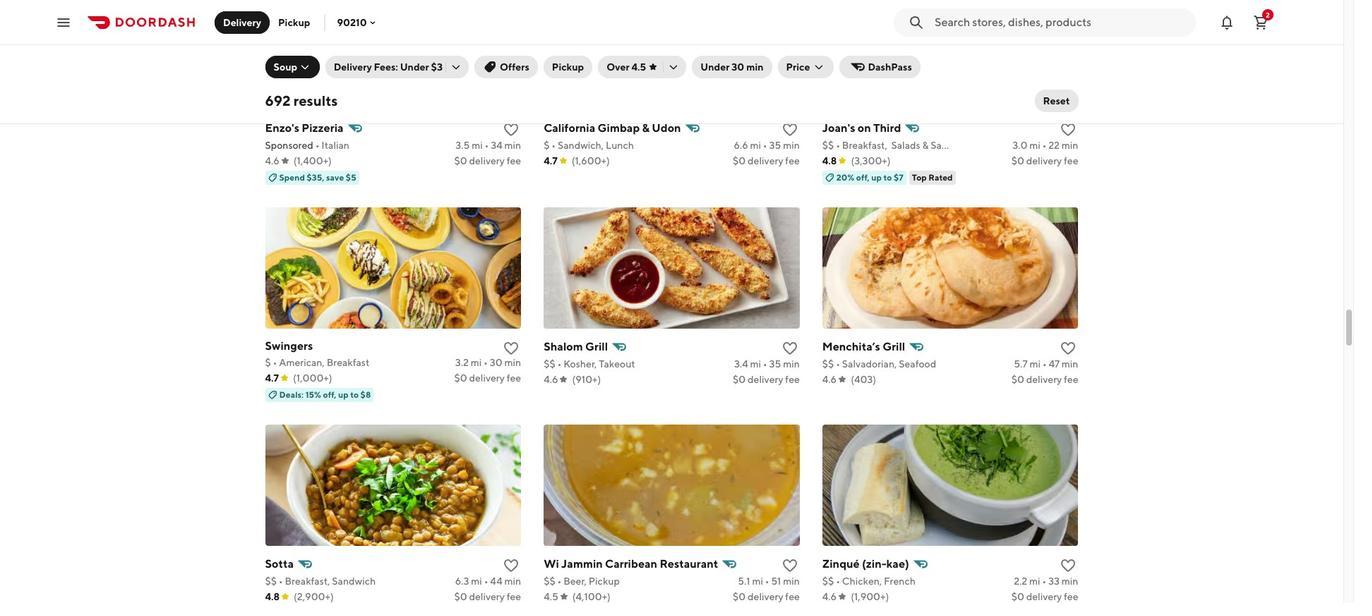 Task type: locate. For each thing, give the bounding box(es) containing it.
$​0 delivery fee for joan's
[[1012, 155, 1079, 166]]

1 horizontal spatial &
[[923, 140, 929, 151]]

min right 6.6
[[783, 140, 800, 151]]

0 horizontal spatial 4.8
[[265, 592, 280, 603]]

4.7 for $ • american, breakfast
[[265, 373, 279, 384]]

1 vertical spatial $
[[265, 357, 271, 368]]

6.3
[[455, 576, 469, 587]]

$​0 delivery fee for california
[[733, 155, 800, 166]]

click to add this store to your saved list image
[[503, 121, 520, 138], [503, 558, 520, 575], [782, 558, 799, 575]]

to
[[884, 172, 892, 183], [350, 390, 359, 400]]

1 vertical spatial 4.8
[[265, 592, 280, 603]]

mi right 3.0
[[1030, 140, 1041, 151]]

fee down 3.0 mi • 22 min
[[1064, 155, 1079, 166]]

off,
[[857, 172, 870, 183], [323, 390, 336, 400]]

4.5
[[632, 61, 646, 73], [544, 592, 558, 603]]

$​0 delivery fee down 2.2 mi • 33 min
[[1012, 592, 1079, 603]]

delivery down 3.4 mi • 35 min
[[748, 374, 784, 385]]

1 horizontal spatial 4.8
[[823, 155, 837, 166]]

american,
[[279, 357, 325, 368]]

2 under from the left
[[701, 61, 730, 73]]

4.6 left (403)
[[823, 374, 837, 385]]

top rated
[[912, 172, 953, 183]]

dashpass
[[868, 61, 912, 73]]

1 vertical spatial 35
[[769, 359, 781, 370]]

click to add this store to your saved list image for shalom grill
[[782, 340, 799, 357]]

swingers
[[265, 339, 313, 353]]

$$ down the menchita's
[[823, 359, 834, 370]]

click to add this store to your saved list image up 6.6 mi • 35 min
[[782, 121, 799, 138]]

off, right 15%
[[323, 390, 336, 400]]

seafood
[[899, 359, 937, 370]]

0 horizontal spatial breakfast,
[[285, 576, 330, 587]]

34
[[491, 140, 503, 151]]

$ • american, breakfast
[[265, 357, 370, 368]]

mi for zinqué
[[1030, 576, 1041, 587]]

$$ down 'wi'
[[544, 576, 556, 587]]

$$ down shalom
[[544, 359, 556, 370]]

0 vertical spatial to
[[884, 172, 892, 183]]

1 vertical spatial off,
[[323, 390, 336, 400]]

2 vertical spatial pickup
[[589, 576, 620, 587]]

0 vertical spatial &
[[642, 121, 650, 135]]

0 vertical spatial 35
[[769, 140, 781, 151]]

$$ • beer, pickup
[[544, 576, 620, 587]]

& right salads
[[923, 140, 929, 151]]

$$ for wi jammin carribean restaurant
[[544, 576, 556, 587]]

$​0 delivery fee
[[454, 155, 521, 166], [733, 155, 800, 166], [1012, 155, 1079, 166], [454, 373, 521, 384], [733, 374, 800, 385], [1012, 374, 1079, 385], [454, 592, 521, 603], [733, 592, 800, 603], [1012, 592, 1079, 603]]

4.6 down the "sponsored"
[[265, 155, 280, 166]]

mi for california
[[750, 140, 761, 151]]

33
[[1049, 576, 1060, 587]]

mi right '3.4' on the right of the page
[[750, 359, 761, 370]]

chicken,
[[842, 576, 882, 587]]

3.2
[[455, 357, 469, 368]]

4.5 right the over
[[632, 61, 646, 73]]

soup
[[274, 61, 297, 73]]

mi for wi
[[752, 576, 763, 587]]

1 horizontal spatial under
[[701, 61, 730, 73]]

delivery for zinqué
[[1027, 592, 1062, 603]]

mi
[[472, 140, 483, 151], [750, 140, 761, 151], [1030, 140, 1041, 151], [471, 357, 482, 368], [750, 359, 761, 370], [1030, 359, 1041, 370], [471, 576, 482, 587], [752, 576, 763, 587], [1030, 576, 1041, 587]]

pickup button left the over
[[544, 56, 593, 78]]

1 horizontal spatial pickup button
[[544, 56, 593, 78]]

5.7 mi • 47 min
[[1014, 359, 1079, 370]]

0 vertical spatial 4.7
[[544, 155, 558, 166]]

$​0 delivery fee down 3.5 mi • 34 min
[[454, 155, 521, 166]]

fee down 6.3 mi • 44 min
[[507, 592, 521, 603]]

$​0 delivery fee for menchita's
[[1012, 374, 1079, 385]]

1 vertical spatial delivery
[[334, 61, 372, 73]]

salads
[[892, 140, 921, 151]]

off, right 20%
[[857, 172, 870, 183]]

california gimbap & udon
[[544, 121, 681, 135]]

breakfast,
[[842, 140, 888, 151], [285, 576, 330, 587]]

4.6 down the zinqué
[[823, 592, 837, 603]]

• left 34
[[485, 140, 489, 151]]

offers button
[[475, 56, 538, 78]]

1 grill from the left
[[585, 340, 608, 354]]

$$ down sotta at the bottom
[[265, 576, 277, 587]]

• down the zinqué
[[836, 576, 840, 587]]

click to add this store to your saved list image
[[782, 121, 799, 138], [1060, 121, 1077, 138], [503, 340, 520, 357], [782, 340, 799, 357], [1060, 340, 1077, 357], [1060, 558, 1077, 575]]

min for wi
[[783, 576, 800, 587]]

fee for wi
[[786, 592, 800, 603]]

kosher,
[[564, 359, 597, 370]]

$​0 down 2.2 in the right of the page
[[1012, 592, 1025, 603]]

0 horizontal spatial to
[[350, 390, 359, 400]]

2 horizontal spatial pickup
[[589, 576, 620, 587]]

fee
[[507, 155, 521, 166], [786, 155, 800, 166], [1064, 155, 1079, 166], [507, 373, 521, 384], [786, 374, 800, 385], [1064, 374, 1079, 385], [507, 592, 521, 603], [786, 592, 800, 603], [1064, 592, 1079, 603]]

0 vertical spatial delivery
[[223, 17, 261, 28]]

22
[[1049, 140, 1060, 151]]

fee down 2.2 mi • 33 min
[[1064, 592, 1079, 603]]

up
[[872, 172, 882, 183], [338, 390, 349, 400]]

1 horizontal spatial delivery
[[334, 61, 372, 73]]

4.7 down 'california'
[[544, 155, 558, 166]]

4.7 down swingers
[[265, 373, 279, 384]]

0 horizontal spatial 30
[[490, 357, 503, 368]]

& left udon on the top
[[642, 121, 650, 135]]

(3,300+)
[[851, 155, 891, 166]]

$​0 down 6.3
[[454, 592, 467, 603]]

click to add this store to your saved list image up 5.7 mi • 47 min
[[1060, 340, 1077, 357]]

$$ for joan's on third
[[823, 140, 834, 151]]

4.8 up 20%
[[823, 155, 837, 166]]

delivery down 3.0 mi • 22 min
[[1027, 155, 1062, 166]]

$$ • breakfast, sandwich
[[265, 576, 376, 587]]

breakfast, up (2,900+)
[[285, 576, 330, 587]]

• down sotta at the bottom
[[279, 576, 283, 587]]

0 vertical spatial 30
[[732, 61, 745, 73]]

4.6 down shalom
[[544, 374, 558, 385]]

4.6 for enzo's pizzeria
[[265, 155, 280, 166]]

pickup for bottommost the pickup button
[[552, 61, 584, 73]]

1 vertical spatial pickup
[[552, 61, 584, 73]]

3.4 mi • 35 min
[[734, 359, 800, 370]]

$​0 down 3.0
[[1012, 155, 1025, 166]]

20%
[[837, 172, 855, 183]]

breakfast
[[327, 357, 370, 368]]

1 horizontal spatial 30
[[732, 61, 745, 73]]

$​0 delivery fee down 3.4 mi • 35 min
[[733, 374, 800, 385]]

fee down 5.1 mi • 51 min
[[786, 592, 800, 603]]

0 horizontal spatial $
[[265, 357, 271, 368]]

up left $8
[[338, 390, 349, 400]]

1 under from the left
[[400, 61, 429, 73]]

$​0 for menchita's
[[1012, 374, 1025, 385]]

$​0 down 6.6
[[733, 155, 746, 166]]

deals:
[[279, 390, 304, 400]]

1 vertical spatial pickup button
[[544, 56, 593, 78]]

$​0 delivery fee for wi
[[733, 592, 800, 603]]

0 horizontal spatial grill
[[585, 340, 608, 354]]

4.6
[[265, 155, 280, 166], [544, 374, 558, 385], [823, 374, 837, 385], [823, 592, 837, 603]]

0 vertical spatial $
[[544, 140, 550, 151]]

dashpass button
[[840, 56, 921, 78]]

price
[[786, 61, 810, 73]]

Store search: begin typing to search for stores available on DoorDash text field
[[935, 14, 1188, 30]]

•
[[315, 140, 320, 151], [485, 140, 489, 151], [552, 140, 556, 151], [763, 140, 768, 151], [836, 140, 840, 151], [1043, 140, 1047, 151], [273, 357, 277, 368], [484, 357, 488, 368], [558, 359, 562, 370], [763, 359, 768, 370], [836, 359, 840, 370], [1043, 359, 1047, 370], [279, 576, 283, 587], [484, 576, 488, 587], [558, 576, 562, 587], [765, 576, 770, 587], [836, 576, 840, 587], [1043, 576, 1047, 587]]

$ down swingers
[[265, 357, 271, 368]]

to left $8
[[350, 390, 359, 400]]

min right 47
[[1062, 359, 1079, 370]]

35 for shalom grill
[[769, 359, 781, 370]]

30 right 3.2 at the bottom of the page
[[490, 357, 503, 368]]

mi right 2.2 in the right of the page
[[1030, 576, 1041, 587]]

menchita's grill
[[823, 340, 906, 354]]

1 vertical spatial breakfast,
[[285, 576, 330, 587]]

fee for menchita's
[[1064, 374, 1079, 385]]

delivery down 3.5 mi • 34 min
[[469, 155, 505, 166]]

min for enzo's
[[505, 140, 521, 151]]

4.8 down sotta at the bottom
[[265, 592, 280, 603]]

• left 22
[[1043, 140, 1047, 151]]

min right 22
[[1062, 140, 1079, 151]]

0 vertical spatial 4.8
[[823, 155, 837, 166]]

soup button
[[265, 56, 320, 78]]

click to add this store to your saved list image up 2.2 mi • 33 min
[[1060, 558, 1077, 575]]

over 4.5 button
[[598, 56, 687, 78]]

6.6
[[734, 140, 748, 151]]

up down (3,300+) in the top of the page
[[872, 172, 882, 183]]

1 horizontal spatial pickup
[[552, 61, 584, 73]]

1 horizontal spatial up
[[872, 172, 882, 183]]

delivery down 6.6 mi • 35 min
[[748, 155, 784, 166]]

lunch
[[606, 140, 634, 151]]

0 horizontal spatial delivery
[[223, 17, 261, 28]]

delivery down 5.7 mi • 47 min
[[1027, 374, 1062, 385]]

sandwiches
[[931, 140, 985, 151]]

1 horizontal spatial grill
[[883, 340, 906, 354]]

mi right the '3.5'
[[472, 140, 483, 151]]

(2,900+)
[[294, 592, 334, 603]]

$$ • kosher, takeout
[[544, 359, 635, 370]]

• down swingers
[[273, 357, 277, 368]]

$​0 delivery fee down 6.3 mi • 44 min
[[454, 592, 521, 603]]

30
[[732, 61, 745, 73], [490, 357, 503, 368]]

$ for $ • sandwich, lunch
[[544, 140, 550, 151]]

$​0 delivery fee down 5.1 mi • 51 min
[[733, 592, 800, 603]]

1 horizontal spatial to
[[884, 172, 892, 183]]

fees:
[[374, 61, 398, 73]]

fee for shalom
[[786, 374, 800, 385]]

$​0
[[454, 155, 467, 166], [733, 155, 746, 166], [1012, 155, 1025, 166], [454, 373, 467, 384], [733, 374, 746, 385], [1012, 374, 1025, 385], [454, 592, 467, 603], [733, 592, 746, 603], [1012, 592, 1025, 603]]

click to add this store to your saved list image for joan's on third
[[1060, 121, 1077, 138]]

$​0 delivery fee down 5.7 mi • 47 min
[[1012, 374, 1079, 385]]

min
[[747, 61, 764, 73], [505, 140, 521, 151], [783, 140, 800, 151], [1062, 140, 1079, 151], [505, 357, 521, 368], [783, 359, 800, 370], [1062, 359, 1079, 370], [505, 576, 521, 587], [783, 576, 800, 587], [1062, 576, 1079, 587]]

$35,
[[307, 172, 325, 183]]

$​0 for california
[[733, 155, 746, 166]]

0 vertical spatial breakfast,
[[842, 140, 888, 151]]

fee down 6.6 mi • 35 min
[[786, 155, 800, 166]]

1 vertical spatial 4.7
[[265, 373, 279, 384]]

over 4.5
[[607, 61, 646, 73]]

1 35 from the top
[[769, 140, 781, 151]]

1 vertical spatial up
[[338, 390, 349, 400]]

joan's on third
[[823, 121, 901, 135]]

• down joan's
[[836, 140, 840, 151]]

click to add this store to your saved list image for menchita's grill
[[1060, 340, 1077, 357]]

click to add this store to your saved list image up 6.3 mi • 44 min
[[503, 558, 520, 575]]

min right 3.2 at the bottom of the page
[[505, 357, 521, 368]]

$$ for menchita's grill
[[823, 359, 834, 370]]

min left price
[[747, 61, 764, 73]]

$​0 down '3.4' on the right of the page
[[733, 374, 746, 385]]

mi right 5.7 at the bottom right of page
[[1030, 359, 1041, 370]]

3.5
[[456, 140, 470, 151]]

0 vertical spatial up
[[872, 172, 882, 183]]

grill for menchita's grill
[[883, 340, 906, 354]]

0 vertical spatial pickup
[[278, 17, 310, 28]]

delivery inside button
[[223, 17, 261, 28]]

click to add this store to your saved list image up 5.1 mi • 51 min
[[782, 558, 799, 575]]

4.7
[[544, 155, 558, 166], [265, 373, 279, 384]]

$ for $ • american, breakfast
[[265, 357, 271, 368]]

0 horizontal spatial under
[[400, 61, 429, 73]]

fee down 3.2 mi • 30 min
[[507, 373, 521, 384]]

15%
[[306, 390, 321, 400]]

1 vertical spatial to
[[350, 390, 359, 400]]

click to add this store to your saved list image right 3.2 at the bottom of the page
[[503, 340, 520, 357]]

$​0 for joan's
[[1012, 155, 1025, 166]]

to left "$7"
[[884, 172, 892, 183]]

$$ down the zinqué
[[823, 576, 834, 587]]

4.6 for shalom grill
[[544, 374, 558, 385]]

$​0 for zinqué
[[1012, 592, 1025, 603]]

1 horizontal spatial $
[[544, 140, 550, 151]]

fee for california
[[786, 155, 800, 166]]

2 35 from the top
[[769, 359, 781, 370]]

$$ down joan's
[[823, 140, 834, 151]]

1 horizontal spatial off,
[[857, 172, 870, 183]]

0 horizontal spatial pickup
[[278, 17, 310, 28]]

min right 34
[[505, 140, 521, 151]]

pickup up (4,100+)
[[589, 576, 620, 587]]

fee down 5.7 mi • 47 min
[[1064, 374, 1079, 385]]

35 right 6.6
[[769, 140, 781, 151]]

french
[[884, 576, 916, 587]]

$​0 delivery fee down 3.2 mi • 30 min
[[454, 373, 521, 384]]

delivery down 2.2 mi • 33 min
[[1027, 592, 1062, 603]]

min right 51 on the bottom
[[783, 576, 800, 587]]

wi
[[544, 558, 559, 571]]

1 horizontal spatial breakfast,
[[842, 140, 888, 151]]

pickup left the over
[[552, 61, 584, 73]]

$8
[[361, 390, 371, 400]]

4.5 down 'wi'
[[544, 592, 558, 603]]

4.8
[[823, 155, 837, 166], [265, 592, 280, 603]]

$​0 down 5.7 at the bottom right of page
[[1012, 374, 1025, 385]]

$​0 delivery fee for zinqué
[[1012, 592, 1079, 603]]

0 horizontal spatial 4.5
[[544, 592, 558, 603]]

1 vertical spatial 30
[[490, 357, 503, 368]]

grill up $$ • salvadorian, seafood
[[883, 340, 906, 354]]

$​0 delivery fee down 6.6 mi • 35 min
[[733, 155, 800, 166]]

0 horizontal spatial 4.7
[[265, 373, 279, 384]]

5.1
[[738, 576, 750, 587]]

5.1 mi • 51 min
[[738, 576, 800, 587]]

delivery down 5.1 mi • 51 min
[[748, 592, 784, 603]]

• left 44
[[484, 576, 488, 587]]

click to add this store to your saved list image up 3.5 mi • 34 min
[[503, 121, 520, 138]]

0 horizontal spatial off,
[[323, 390, 336, 400]]

min right 33
[[1062, 576, 1079, 587]]

grill up the $$ • kosher, takeout
[[585, 340, 608, 354]]

$$ • chicken, french
[[823, 576, 916, 587]]

1 horizontal spatial 4.7
[[544, 155, 558, 166]]

0 vertical spatial 4.5
[[632, 61, 646, 73]]

30 left price
[[732, 61, 745, 73]]

• down 'california'
[[552, 140, 556, 151]]

top
[[912, 172, 927, 183]]

$$
[[823, 140, 834, 151], [544, 359, 556, 370], [823, 359, 834, 370], [265, 576, 277, 587], [544, 576, 556, 587], [823, 576, 834, 587]]

0 vertical spatial pickup button
[[270, 11, 319, 34]]

click to add this store to your saved list image for california gimbap & udon
[[782, 121, 799, 138]]

1 horizontal spatial 4.5
[[632, 61, 646, 73]]

2 grill from the left
[[883, 340, 906, 354]]

35 right '3.4' on the right of the page
[[769, 359, 781, 370]]



Task type: vqa. For each thing, say whether or not it's contained in the screenshot.
fee related to Joan's
yes



Task type: describe. For each thing, give the bounding box(es) containing it.
min for zinqué
[[1062, 576, 1079, 587]]

delivery for joan's
[[1027, 155, 1062, 166]]

breakfast, for joan's on third
[[842, 140, 888, 151]]

$​0 delivery fee for shalom
[[733, 374, 800, 385]]

0 horizontal spatial up
[[338, 390, 349, 400]]

click to add this store to your saved list image for jammin
[[782, 558, 799, 575]]

(403)
[[851, 374, 877, 385]]

notification bell image
[[1219, 14, 1236, 31]]

$​0 for enzo's
[[454, 155, 467, 166]]

35 for california gimbap & udon
[[769, 140, 781, 151]]

$​0 delivery fee for enzo's
[[454, 155, 521, 166]]

delivery down 3.2 mi • 30 min
[[469, 373, 505, 384]]

3.5 mi • 34 min
[[456, 140, 521, 151]]

sotta
[[265, 558, 294, 571]]

zinqué (zin-kae)
[[823, 558, 910, 571]]

90210
[[337, 17, 367, 28]]

692 results
[[265, 93, 338, 109]]

90210 button
[[337, 17, 378, 28]]

mi right 3.2 at the bottom of the page
[[471, 357, 482, 368]]

click to add this store to your saved list image for pizzeria
[[503, 121, 520, 138]]

menchita's
[[823, 340, 881, 354]]

min for california
[[783, 140, 800, 151]]

carribean
[[605, 558, 658, 571]]

delivery down 6.3 mi • 44 min
[[469, 592, 505, 603]]

gimbap
[[598, 121, 640, 135]]

deals: 15% off, up to $8
[[279, 390, 371, 400]]

on
[[858, 121, 871, 135]]

• left 51 on the bottom
[[765, 576, 770, 587]]

price button
[[778, 56, 834, 78]]

• right '3.4' on the right of the page
[[763, 359, 768, 370]]

4.5 inside button
[[632, 61, 646, 73]]

sponsored • italian
[[265, 140, 350, 151]]

min right 44
[[505, 576, 521, 587]]

spend
[[279, 172, 305, 183]]

4.6 for menchita's grill
[[823, 374, 837, 385]]

30 inside button
[[732, 61, 745, 73]]

• left 47
[[1043, 359, 1047, 370]]

• right 6.6
[[763, 140, 768, 151]]

kae)
[[887, 558, 910, 571]]

6.6 mi • 35 min
[[734, 140, 800, 151]]

mi for enzo's
[[472, 140, 483, 151]]

min inside button
[[747, 61, 764, 73]]

• down the menchita's
[[836, 359, 840, 370]]

3.0 mi • 22 min
[[1013, 140, 1079, 151]]

3 items, open order cart image
[[1253, 14, 1270, 31]]

delivery button
[[215, 11, 270, 34]]

$$ for shalom grill
[[544, 359, 556, 370]]

(4,100+)
[[573, 592, 611, 603]]

2.2
[[1014, 576, 1028, 587]]

(1,900+)
[[851, 592, 889, 603]]

$​0 for shalom
[[733, 374, 746, 385]]

min for joan's
[[1062, 140, 1079, 151]]

takeout
[[599, 359, 635, 370]]

delivery for menchita's
[[1027, 374, 1062, 385]]

delivery for shalom
[[748, 374, 784, 385]]

3.0
[[1013, 140, 1028, 151]]

• left beer,
[[558, 576, 562, 587]]

over
[[607, 61, 630, 73]]

delivery for enzo's
[[469, 155, 505, 166]]

save
[[326, 172, 344, 183]]

mi right 6.3
[[471, 576, 482, 587]]

0 horizontal spatial &
[[642, 121, 650, 135]]

california
[[544, 121, 596, 135]]

3.2 mi • 30 min
[[455, 357, 521, 368]]

1 vertical spatial &
[[923, 140, 929, 151]]

beer,
[[564, 576, 587, 587]]

breakfast, for sotta
[[285, 576, 330, 587]]

0 vertical spatial off,
[[857, 172, 870, 183]]

restaurant
[[660, 558, 718, 571]]

under 30 min
[[701, 61, 764, 73]]

$$ • breakfast,  salads & sandwiches
[[823, 140, 985, 151]]

delivery for wi
[[748, 592, 784, 603]]

sandwich
[[332, 576, 376, 587]]

$​0 down 3.2 at the bottom of the page
[[454, 373, 467, 384]]

6.3 mi • 44 min
[[455, 576, 521, 587]]

4.8 for joan's on third
[[823, 155, 837, 166]]

• up (1,400+)
[[315, 140, 320, 151]]

(1,600+)
[[572, 155, 610, 166]]

rated
[[929, 172, 953, 183]]

click to add this store to your saved list image for zinqué (zin-kae)
[[1060, 558, 1077, 575]]

open menu image
[[55, 14, 72, 31]]

jammin
[[562, 558, 603, 571]]

min for menchita's
[[1062, 359, 1079, 370]]

2 button
[[1247, 8, 1275, 36]]

(1,000+)
[[293, 373, 332, 384]]

enzo's
[[265, 121, 299, 135]]

$$ for sotta
[[265, 576, 277, 587]]

4.8 for sotta
[[265, 592, 280, 603]]

fee for enzo's
[[507, 155, 521, 166]]

salvadorian,
[[842, 359, 897, 370]]

4.7 for $ • sandwich, lunch
[[544, 155, 558, 166]]

$​0 for wi
[[733, 592, 746, 603]]

2.2 mi • 33 min
[[1014, 576, 1079, 587]]

$5
[[346, 172, 356, 183]]

shalom
[[544, 340, 583, 354]]

$$ • salvadorian, seafood
[[823, 359, 937, 370]]

delivery for california
[[748, 155, 784, 166]]

• right 3.2 at the bottom of the page
[[484, 357, 488, 368]]

sponsored
[[265, 140, 313, 151]]

3.4
[[734, 359, 748, 370]]

2
[[1266, 10, 1270, 19]]

fee for zinqué
[[1064, 592, 1079, 603]]

zinqué
[[823, 558, 860, 571]]

692
[[265, 93, 291, 109]]

mi for joan's
[[1030, 140, 1041, 151]]

0 horizontal spatial pickup button
[[270, 11, 319, 34]]

italian
[[322, 140, 350, 151]]

min for shalom
[[783, 359, 800, 370]]

spend $35, save $5
[[279, 172, 356, 183]]

offers
[[500, 61, 530, 73]]

reset
[[1044, 95, 1070, 107]]

fee for joan's
[[1064, 155, 1079, 166]]

20% off, up to $7
[[837, 172, 904, 183]]

51
[[771, 576, 781, 587]]

pickup for the pickup button to the left
[[278, 17, 310, 28]]

(1,400+)
[[294, 155, 332, 166]]

pizzeria
[[302, 121, 344, 135]]

$$ for zinqué (zin-kae)
[[823, 576, 834, 587]]

sandwich,
[[558, 140, 604, 151]]

$3
[[431, 61, 443, 73]]

wi jammin carribean restaurant
[[544, 558, 718, 571]]

5.7
[[1014, 359, 1028, 370]]

delivery fees: under $3
[[334, 61, 443, 73]]

third
[[874, 121, 901, 135]]

results
[[294, 93, 338, 109]]

under inside button
[[701, 61, 730, 73]]

1 vertical spatial 4.5
[[544, 592, 558, 603]]

4.6 for zinqué (zin-kae)
[[823, 592, 837, 603]]

44
[[490, 576, 503, 587]]

$ • sandwich, lunch
[[544, 140, 634, 151]]

mi for menchita's
[[1030, 359, 1041, 370]]

grill for shalom grill
[[585, 340, 608, 354]]

mi for shalom
[[750, 359, 761, 370]]

joan's
[[823, 121, 856, 135]]

(910+)
[[572, 374, 601, 385]]

delivery for delivery
[[223, 17, 261, 28]]

• left 33
[[1043, 576, 1047, 587]]

$7
[[894, 172, 904, 183]]

delivery for delivery fees: under $3
[[334, 61, 372, 73]]

• down shalom
[[558, 359, 562, 370]]

enzo's pizzeria
[[265, 121, 344, 135]]



